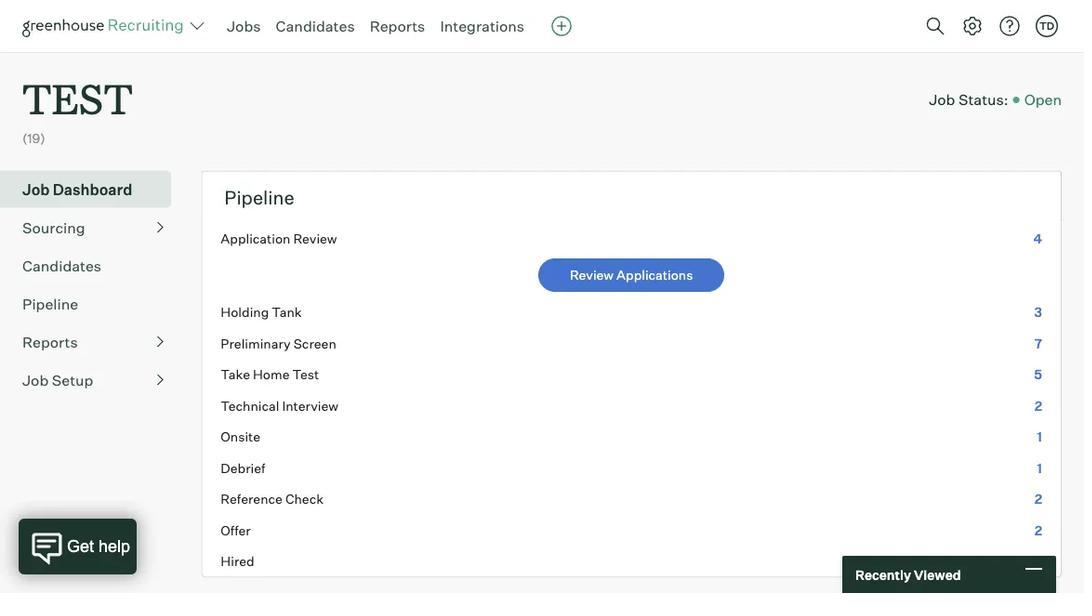 Task type: describe. For each thing, give the bounding box(es) containing it.
job status:
[[929, 90, 1009, 109]]

td button
[[1036, 15, 1058, 37]]

job for job dashboard
[[22, 180, 50, 199]]

sourcing
[[22, 218, 85, 237]]

0 vertical spatial pipeline
[[224, 186, 294, 209]]

td button
[[1032, 11, 1062, 41]]

test
[[293, 367, 319, 383]]

- link
[[202, 546, 1061, 577]]

pipeline link
[[22, 293, 164, 315]]

5
[[1035, 367, 1043, 383]]

reference
[[221, 491, 283, 508]]

screen
[[294, 335, 336, 352]]

application
[[221, 230, 291, 247]]

1 horizontal spatial candidates
[[276, 17, 355, 35]]

check
[[285, 491, 324, 508]]

preliminary screen
[[221, 335, 336, 352]]

1 for debrief
[[1037, 460, 1043, 476]]

technical interview
[[221, 398, 339, 414]]

jobs
[[227, 17, 261, 35]]

2 for check
[[1035, 491, 1043, 508]]

td
[[1040, 20, 1055, 32]]

pipeline inside pipeline link
[[22, 295, 78, 313]]

interview
[[282, 398, 339, 414]]

take
[[221, 367, 250, 383]]

offer
[[221, 522, 251, 539]]

greenhouse recruiting image
[[22, 15, 190, 37]]

0 horizontal spatial reports
[[22, 333, 78, 351]]

job setup
[[22, 371, 93, 389]]

open
[[1025, 90, 1062, 109]]

technical
[[221, 398, 279, 414]]

test
[[22, 71, 133, 126]]

debrief
[[221, 460, 265, 476]]

sourcing link
[[22, 216, 164, 239]]

test link
[[22, 52, 133, 129]]



Task type: vqa. For each thing, say whether or not it's contained in the screenshot.
rolepoint rolepoint was founded to revolutionize how talent is identified, acquired and retained in the enterprise.
no



Task type: locate. For each thing, give the bounding box(es) containing it.
pipeline down the sourcing
[[22, 295, 78, 313]]

1 for onsite
[[1037, 429, 1043, 445]]

0 vertical spatial reports link
[[370, 17, 425, 35]]

0 vertical spatial reports
[[370, 17, 425, 35]]

1
[[1037, 429, 1043, 445], [1037, 460, 1043, 476]]

2 for interview
[[1035, 398, 1043, 414]]

0 horizontal spatial candidates
[[22, 256, 101, 275]]

1 vertical spatial 1
[[1037, 460, 1043, 476]]

1 1 from the top
[[1037, 429, 1043, 445]]

-
[[1037, 554, 1043, 570]]

4
[[1034, 230, 1043, 247]]

0 horizontal spatial candidates link
[[22, 255, 164, 277]]

reports
[[370, 17, 425, 35], [22, 333, 78, 351]]

job inside job dashboard link
[[22, 180, 50, 199]]

3 2 from the top
[[1035, 522, 1043, 539]]

1 vertical spatial pipeline
[[22, 295, 78, 313]]

0 horizontal spatial pipeline
[[22, 295, 78, 313]]

2 vertical spatial job
[[22, 371, 49, 389]]

recently
[[856, 567, 911, 583]]

candidates right jobs link
[[276, 17, 355, 35]]

holding
[[221, 304, 269, 321]]

pipeline
[[224, 186, 294, 209], [22, 295, 78, 313]]

1 vertical spatial job
[[22, 180, 50, 199]]

tank
[[272, 304, 302, 321]]

job
[[929, 90, 956, 109], [22, 180, 50, 199], [22, 371, 49, 389]]

1 2 from the top
[[1035, 398, 1043, 414]]

home
[[253, 367, 290, 383]]

recently viewed
[[856, 567, 961, 583]]

1 horizontal spatial pipeline
[[224, 186, 294, 209]]

job for job setup
[[22, 371, 49, 389]]

1 horizontal spatial reports link
[[370, 17, 425, 35]]

applications
[[617, 267, 693, 283]]

0 horizontal spatial review
[[293, 230, 337, 247]]

configure image
[[962, 15, 984, 37]]

test (19)
[[22, 71, 133, 147]]

job up the sourcing
[[22, 180, 50, 199]]

0 vertical spatial review
[[293, 230, 337, 247]]

viewed
[[914, 567, 961, 583]]

candidates down the sourcing
[[22, 256, 101, 275]]

review applications
[[570, 267, 693, 283]]

1 vertical spatial candidates link
[[22, 255, 164, 277]]

1 vertical spatial 2
[[1035, 491, 1043, 508]]

0 vertical spatial 1
[[1037, 429, 1043, 445]]

preliminary
[[221, 335, 291, 352]]

candidates link down sourcing link
[[22, 255, 164, 277]]

0 vertical spatial 2
[[1035, 398, 1043, 414]]

0 horizontal spatial reports link
[[22, 331, 164, 353]]

job dashboard
[[22, 180, 132, 199]]

setup
[[52, 371, 93, 389]]

job dashboard link
[[22, 178, 164, 201]]

reports left integrations
[[370, 17, 425, 35]]

job setup link
[[22, 369, 164, 391]]

reports up job setup
[[22, 333, 78, 351]]

reports link left integrations
[[370, 17, 425, 35]]

1 horizontal spatial candidates link
[[276, 17, 355, 35]]

2 1 from the top
[[1037, 460, 1043, 476]]

2 2 from the top
[[1035, 491, 1043, 508]]

reference check
[[221, 491, 324, 508]]

review applications link
[[539, 259, 725, 292]]

dashboard
[[53, 180, 132, 199]]

0 vertical spatial job
[[929, 90, 956, 109]]

job left status:
[[929, 90, 956, 109]]

job left setup
[[22, 371, 49, 389]]

review
[[293, 230, 337, 247], [570, 267, 614, 283]]

candidates
[[276, 17, 355, 35], [22, 256, 101, 275]]

3
[[1035, 304, 1043, 321]]

candidates link right jobs link
[[276, 17, 355, 35]]

0 vertical spatial candidates
[[276, 17, 355, 35]]

(19)
[[22, 130, 45, 147]]

search image
[[925, 15, 947, 37]]

status:
[[959, 90, 1009, 109]]

2 vertical spatial 2
[[1035, 522, 1043, 539]]

jobs link
[[227, 17, 261, 35]]

review right "application" on the left top of page
[[293, 230, 337, 247]]

7
[[1035, 335, 1043, 352]]

holding tank
[[221, 304, 302, 321]]

job for job status:
[[929, 90, 956, 109]]

1 vertical spatial reports link
[[22, 331, 164, 353]]

application review
[[221, 230, 337, 247]]

integrations link
[[440, 17, 525, 35]]

onsite
[[221, 429, 260, 445]]

reports link down pipeline link
[[22, 331, 164, 353]]

job inside job setup link
[[22, 371, 49, 389]]

reports link
[[370, 17, 425, 35], [22, 331, 164, 353]]

integrations
[[440, 17, 525, 35]]

1 vertical spatial candidates
[[22, 256, 101, 275]]

1 vertical spatial review
[[570, 267, 614, 283]]

review left applications
[[570, 267, 614, 283]]

0 vertical spatial candidates link
[[276, 17, 355, 35]]

pipeline up "application" on the left top of page
[[224, 186, 294, 209]]

1 horizontal spatial review
[[570, 267, 614, 283]]

1 horizontal spatial reports
[[370, 17, 425, 35]]

take home test
[[221, 367, 319, 383]]

candidates link
[[276, 17, 355, 35], [22, 255, 164, 277]]

2
[[1035, 398, 1043, 414], [1035, 491, 1043, 508], [1035, 522, 1043, 539]]

1 vertical spatial reports
[[22, 333, 78, 351]]



